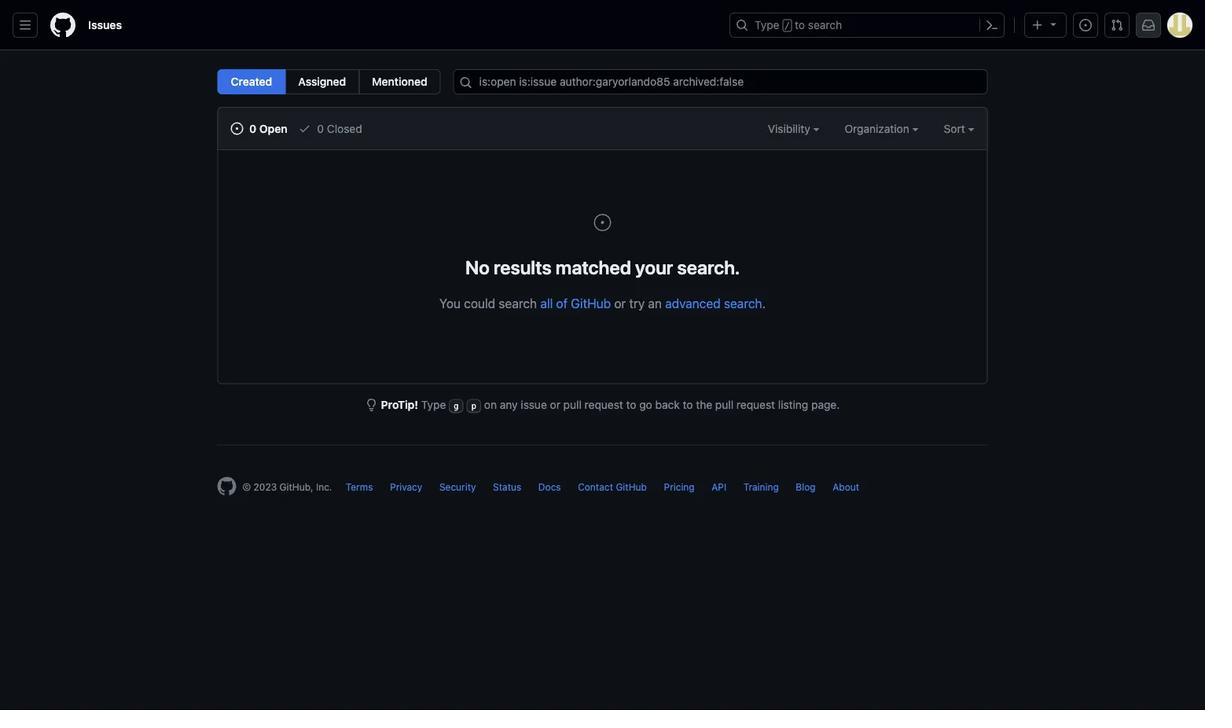 Task type: describe. For each thing, give the bounding box(es) containing it.
api
[[712, 482, 727, 493]]

0 for open
[[249, 122, 257, 135]]

results
[[494, 256, 552, 278]]

page.
[[812, 398, 840, 411]]

about
[[833, 482, 860, 493]]

contact
[[578, 482, 613, 493]]

matched
[[556, 256, 631, 278]]

visibility
[[768, 122, 814, 135]]

terms link
[[346, 482, 373, 493]]

light bulb image
[[365, 399, 378, 411]]

sort
[[944, 122, 966, 135]]

check image
[[299, 122, 311, 135]]

1 horizontal spatial search
[[724, 296, 763, 311]]

any
[[500, 398, 518, 411]]

docs link
[[539, 482, 561, 493]]

0 horizontal spatial or
[[550, 398, 561, 411]]

listing
[[778, 398, 809, 411]]

issue opened image
[[1080, 19, 1092, 31]]

© 2023 github, inc.
[[243, 482, 332, 493]]

sort button
[[944, 120, 975, 137]]

github,
[[280, 482, 313, 493]]

could
[[464, 296, 496, 311]]

of
[[556, 296, 568, 311]]

0 vertical spatial type
[[755, 18, 780, 31]]

blog
[[796, 482, 816, 493]]

pricing link
[[664, 482, 695, 493]]

training link
[[744, 482, 779, 493]]

1 horizontal spatial to
[[683, 398, 693, 411]]

you
[[440, 296, 461, 311]]

0 open
[[247, 122, 288, 135]]

2 horizontal spatial search
[[808, 18, 842, 31]]

0 horizontal spatial github
[[571, 296, 611, 311]]

the
[[696, 398, 713, 411]]

go
[[640, 398, 653, 411]]

1 vertical spatial github
[[616, 482, 647, 493]]

©
[[243, 482, 251, 493]]

Issues search field
[[454, 69, 988, 94]]

back
[[656, 398, 680, 411]]

visibility button
[[768, 120, 820, 137]]

issues
[[88, 18, 122, 31]]

command palette image
[[986, 19, 999, 31]]

privacy
[[390, 482, 423, 493]]

issue opened image inside 0 open link
[[231, 122, 243, 135]]

0 closed link
[[299, 120, 362, 137]]

issues element
[[217, 69, 441, 94]]

api link
[[712, 482, 727, 493]]

protip!
[[381, 398, 418, 411]]

pricing
[[664, 482, 695, 493]]

.
[[763, 296, 766, 311]]

plus image
[[1032, 19, 1044, 31]]

1 vertical spatial issue opened image
[[593, 213, 612, 232]]

try
[[630, 296, 645, 311]]

Search all issues text field
[[454, 69, 988, 94]]



Task type: locate. For each thing, give the bounding box(es) containing it.
0 horizontal spatial issue opened image
[[231, 122, 243, 135]]

issue opened image up no results matched your search. on the top of the page
[[593, 213, 612, 232]]

2 request from the left
[[737, 398, 775, 411]]

blog link
[[796, 482, 816, 493]]

to left 'go'
[[626, 398, 637, 411]]

0 horizontal spatial type
[[421, 398, 446, 411]]

search right /
[[808, 18, 842, 31]]

no
[[465, 256, 490, 278]]

0
[[249, 122, 257, 135], [317, 122, 324, 135]]

0 closed
[[314, 122, 362, 135]]

request left listing
[[737, 398, 775, 411]]

1 horizontal spatial 0
[[317, 122, 324, 135]]

0 horizontal spatial search
[[499, 296, 537, 311]]

security
[[440, 482, 476, 493]]

1 request from the left
[[585, 398, 623, 411]]

0 right check image
[[317, 122, 324, 135]]

0 vertical spatial issue opened image
[[231, 122, 243, 135]]

search left all
[[499, 296, 537, 311]]

closed
[[327, 122, 362, 135]]

search.
[[678, 256, 740, 278]]

search image
[[460, 76, 472, 89]]

1 vertical spatial or
[[550, 398, 561, 411]]

2 pull from the left
[[716, 398, 734, 411]]

request
[[585, 398, 623, 411], [737, 398, 775, 411]]

type left g
[[421, 398, 446, 411]]

0 for closed
[[317, 122, 324, 135]]

no results matched your search.
[[465, 256, 740, 278]]

issue opened image
[[231, 122, 243, 135], [593, 213, 612, 232]]

inc.
[[316, 482, 332, 493]]

1 0 from the left
[[249, 122, 257, 135]]

notifications image
[[1143, 19, 1155, 31]]

1 horizontal spatial or
[[614, 296, 626, 311]]

2 0 from the left
[[317, 122, 324, 135]]

0 open link
[[231, 120, 288, 137]]

0 horizontal spatial to
[[626, 398, 637, 411]]

pull right the issue
[[564, 398, 582, 411]]

issue opened image left 0 open on the top left
[[231, 122, 243, 135]]

1 vertical spatial type
[[421, 398, 446, 411]]

search down search. at the right top of page
[[724, 296, 763, 311]]

status
[[493, 482, 522, 493]]

1 horizontal spatial issue opened image
[[593, 213, 612, 232]]

open
[[259, 122, 288, 135]]

organization
[[845, 122, 913, 135]]

about link
[[833, 482, 860, 493]]

security link
[[440, 482, 476, 493]]

your
[[636, 256, 674, 278]]

contact github
[[578, 482, 647, 493]]

2023
[[254, 482, 277, 493]]

1 pull from the left
[[564, 398, 582, 411]]

or right the issue
[[550, 398, 561, 411]]

p on any issue or pull request to go back to the pull request listing page.
[[471, 398, 840, 411]]

on
[[484, 398, 497, 411]]

pull right the
[[716, 398, 734, 411]]

homepage image
[[217, 477, 236, 496]]

mentioned link
[[359, 69, 441, 94]]

g
[[454, 401, 459, 411]]

0 vertical spatial or
[[614, 296, 626, 311]]

1 horizontal spatial type
[[755, 18, 780, 31]]

created
[[231, 75, 272, 88]]

protip! type g
[[381, 398, 459, 411]]

type / to search
[[755, 18, 842, 31]]

assigned
[[298, 75, 346, 88]]

advanced
[[665, 296, 721, 311]]

contact github link
[[578, 482, 647, 493]]

issue
[[521, 398, 547, 411]]

type
[[755, 18, 780, 31], [421, 398, 446, 411]]

triangle down image
[[1048, 18, 1060, 30]]

0 horizontal spatial 0
[[249, 122, 257, 135]]

1 horizontal spatial pull
[[716, 398, 734, 411]]

search
[[808, 18, 842, 31], [499, 296, 537, 311], [724, 296, 763, 311]]

0 horizontal spatial pull
[[564, 398, 582, 411]]

type left /
[[755, 18, 780, 31]]

training
[[744, 482, 779, 493]]

mentioned
[[372, 75, 428, 88]]

/
[[785, 20, 790, 31]]

p
[[471, 401, 477, 411]]

or left try
[[614, 296, 626, 311]]

docs
[[539, 482, 561, 493]]

pull
[[564, 398, 582, 411], [716, 398, 734, 411]]

github right contact
[[616, 482, 647, 493]]

2 horizontal spatial to
[[795, 18, 805, 31]]

status link
[[493, 482, 522, 493]]

advanced search link
[[665, 296, 763, 311]]

to
[[795, 18, 805, 31], [626, 398, 637, 411], [683, 398, 693, 411]]

assigned link
[[285, 69, 360, 94]]

to left the
[[683, 398, 693, 411]]

or
[[614, 296, 626, 311], [550, 398, 561, 411]]

all
[[541, 296, 553, 311]]

1 horizontal spatial request
[[737, 398, 775, 411]]

to right /
[[795, 18, 805, 31]]

git pull request image
[[1111, 19, 1124, 31]]

0 vertical spatial github
[[571, 296, 611, 311]]

all of github link
[[541, 296, 611, 311]]

created link
[[217, 69, 286, 94]]

github right of
[[571, 296, 611, 311]]

an
[[648, 296, 662, 311]]

terms
[[346, 482, 373, 493]]

organization button
[[845, 120, 919, 137]]

homepage image
[[50, 13, 75, 38]]

you could search all of github or try an advanced search .
[[440, 296, 766, 311]]

0 left open
[[249, 122, 257, 135]]

request left 'go'
[[585, 398, 623, 411]]

privacy link
[[390, 482, 423, 493]]

0 horizontal spatial request
[[585, 398, 623, 411]]

github
[[571, 296, 611, 311], [616, 482, 647, 493]]

1 horizontal spatial github
[[616, 482, 647, 493]]



Task type: vqa. For each thing, say whether or not it's contained in the screenshot.
the bottom GitHub
yes



